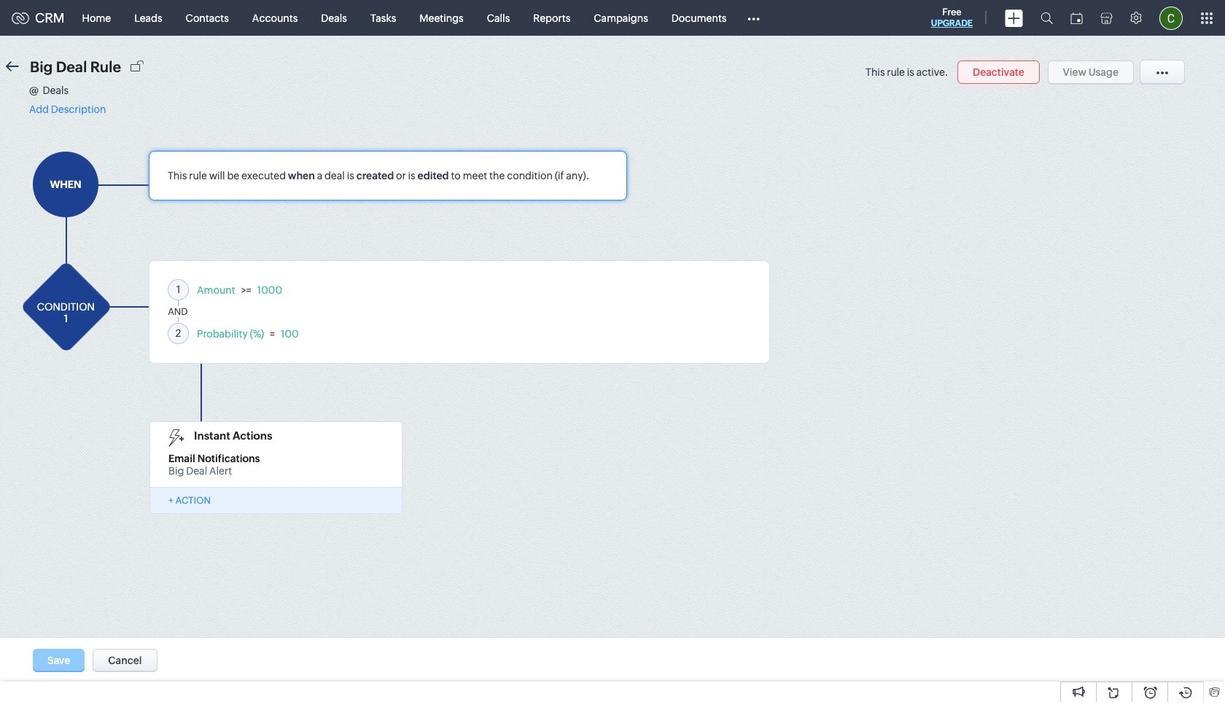 Task type: vqa. For each thing, say whether or not it's contained in the screenshot.
Search "ICON"
yes



Task type: locate. For each thing, give the bounding box(es) containing it.
search element
[[1032, 0, 1062, 36]]

logo image
[[12, 12, 29, 24]]

search image
[[1041, 12, 1053, 24]]

calendar image
[[1071, 12, 1083, 24]]

profile image
[[1160, 6, 1183, 30]]

None button
[[958, 61, 1040, 84]]



Task type: describe. For each thing, give the bounding box(es) containing it.
create menu image
[[1005, 9, 1023, 27]]

create menu element
[[996, 0, 1032, 35]]

profile element
[[1151, 0, 1192, 35]]

Other Modules field
[[739, 6, 770, 30]]



